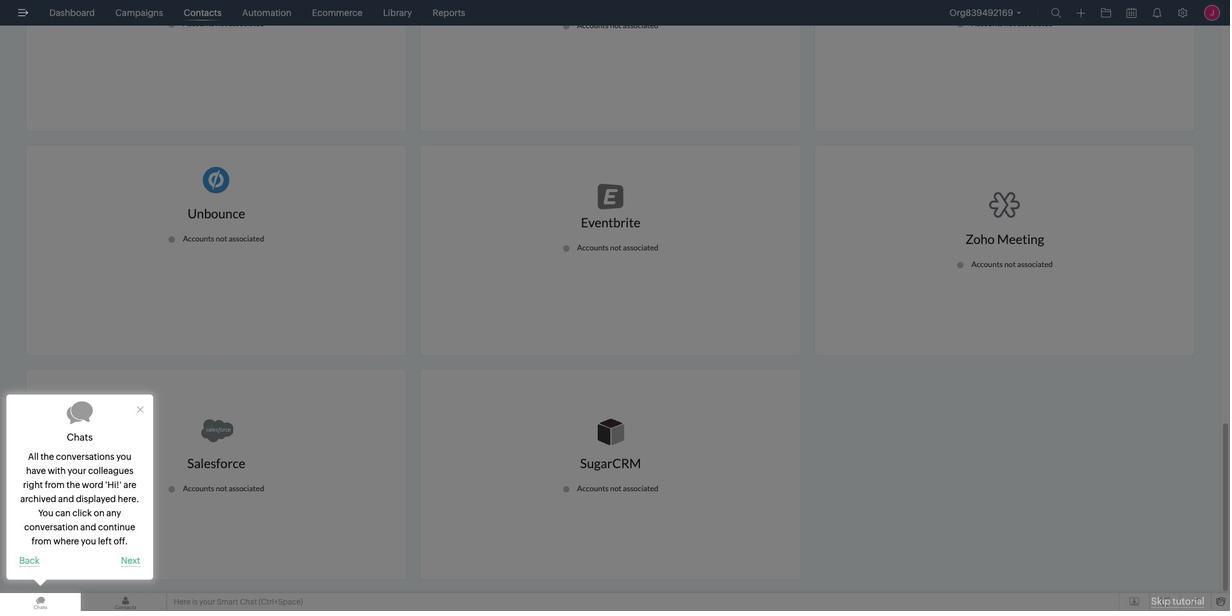 Task type: vqa. For each thing, say whether or not it's contained in the screenshot.
Dashboard link
yes



Task type: describe. For each thing, give the bounding box(es) containing it.
(ctrl+space)
[[259, 598, 303, 607]]

folder image
[[1102, 8, 1112, 18]]

dashboard link
[[44, 0, 100, 26]]

dashboard
[[49, 8, 95, 18]]

all the conversations you have with your colleagues right from the word 'hi!' are archived and displayed here. you can click on any conversation and continue from where you left off.
[[20, 452, 139, 547]]

1 vertical spatial from
[[32, 537, 51, 547]]

campaigns
[[115, 8, 163, 18]]

on
[[94, 508, 105, 519]]

contacts link
[[179, 0, 227, 26]]

1 vertical spatial you
[[81, 537, 96, 547]]

is
[[192, 598, 198, 607]]

smart
[[217, 598, 238, 607]]

right
[[23, 480, 43, 490]]

0 horizontal spatial and
[[58, 494, 74, 504]]

are
[[124, 480, 136, 490]]

conversations
[[56, 452, 114, 462]]

ecommerce link
[[307, 0, 368, 26]]

next
[[121, 556, 140, 566]]

1 horizontal spatial the
[[66, 480, 80, 490]]

chat
[[240, 598, 257, 607]]

library link
[[378, 0, 417, 26]]

skip
[[1152, 596, 1171, 607]]

library
[[383, 8, 412, 18]]

'hi!'
[[105, 480, 122, 490]]

chats
[[67, 432, 93, 443]]

chats image
[[0, 594, 81, 612]]

click
[[72, 508, 92, 519]]

reports
[[433, 8, 466, 18]]

your inside 'all the conversations you have with your colleagues right from the word 'hi!' are archived and displayed here. you can click on any conversation and continue from where you left off.'
[[68, 466, 86, 476]]

tutorial
[[1173, 596, 1205, 607]]

configure settings image
[[1178, 8, 1188, 18]]

notifications image
[[1153, 8, 1163, 18]]



Task type: locate. For each thing, give the bounding box(es) containing it.
1 horizontal spatial your
[[199, 598, 215, 607]]

from
[[45, 480, 65, 490], [32, 537, 51, 547]]

and up can
[[58, 494, 74, 504]]

back
[[19, 556, 40, 566]]

here is your smart chat (ctrl+space)
[[174, 598, 303, 607]]

0 vertical spatial your
[[68, 466, 86, 476]]

you up colleagues
[[116, 452, 132, 462]]

contacts image
[[85, 594, 166, 612]]

can
[[55, 508, 71, 519]]

0 horizontal spatial you
[[81, 537, 96, 547]]

left
[[98, 537, 112, 547]]

and
[[58, 494, 74, 504], [80, 522, 96, 533]]

1 vertical spatial the
[[66, 480, 80, 490]]

0 vertical spatial and
[[58, 494, 74, 504]]

0 vertical spatial you
[[116, 452, 132, 462]]

you left left
[[81, 537, 96, 547]]

campaigns link
[[110, 0, 168, 26]]

here
[[174, 598, 191, 607]]

with
[[48, 466, 66, 476]]

continue
[[98, 522, 135, 533]]

displayed
[[76, 494, 116, 504]]

ecommerce
[[312, 8, 363, 18]]

1 vertical spatial your
[[199, 598, 215, 607]]

from down with
[[45, 480, 65, 490]]

org839492169
[[950, 8, 1014, 18]]

your right is on the bottom left of page
[[199, 598, 215, 607]]

1 vertical spatial and
[[80, 522, 96, 533]]

the right all
[[40, 452, 54, 462]]

from down the conversation
[[32, 537, 51, 547]]

you
[[116, 452, 132, 462], [81, 537, 96, 547]]

contacts
[[184, 8, 222, 18]]

and down click
[[80, 522, 96, 533]]

0 horizontal spatial your
[[68, 466, 86, 476]]

automation link
[[237, 0, 297, 26]]

search image
[[1052, 8, 1062, 18]]

your down conversations
[[68, 466, 86, 476]]

your
[[68, 466, 86, 476], [199, 598, 215, 607]]

0 vertical spatial the
[[40, 452, 54, 462]]

calendar image
[[1127, 8, 1137, 18]]

the left word on the bottom of the page
[[66, 480, 80, 490]]

0 vertical spatial from
[[45, 480, 65, 490]]

1 horizontal spatial and
[[80, 522, 96, 533]]

here.
[[118, 494, 139, 504]]

1 horizontal spatial you
[[116, 452, 132, 462]]

colleagues
[[88, 466, 134, 476]]

all
[[28, 452, 39, 462]]

have
[[26, 466, 46, 476]]

quick actions image
[[1077, 8, 1086, 18]]

skip tutorial
[[1152, 596, 1205, 607]]

where
[[53, 537, 79, 547]]

0 horizontal spatial the
[[40, 452, 54, 462]]

you
[[38, 508, 53, 519]]

conversation
[[24, 522, 79, 533]]

reports link
[[428, 0, 471, 26]]

any
[[106, 508, 121, 519]]

automation
[[242, 8, 292, 18]]

the
[[40, 452, 54, 462], [66, 480, 80, 490]]

word
[[82, 480, 103, 490]]

archived
[[20, 494, 56, 504]]

off.
[[114, 537, 128, 547]]



